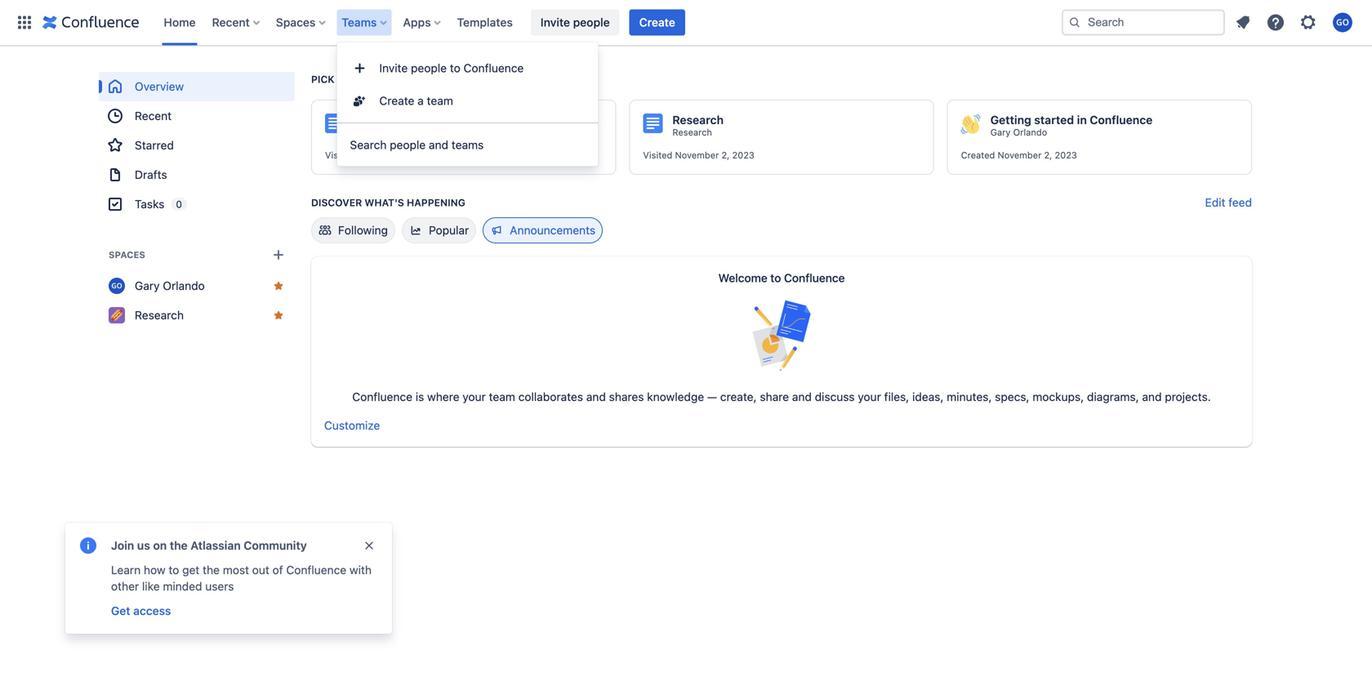 Task type: describe. For each thing, give the bounding box(es) containing it.
ideas,
[[912, 390, 944, 403]]

visited november 2, 2023 for gary orlando
[[325, 150, 437, 160]]

starred link
[[99, 131, 295, 160]]

2, for research
[[722, 150, 730, 160]]

confluence inside button
[[464, 61, 524, 75]]

started
[[1034, 113, 1074, 127]]

confluence inside learn how to get the most out of confluence with other like minded users
[[286, 563, 346, 577]]

confluence right welcome
[[784, 271, 845, 285]]

how
[[144, 563, 166, 577]]

invite people to confluence
[[379, 61, 524, 75]]

like
[[142, 580, 160, 593]]

2023 for getting
[[1055, 150, 1077, 160]]

2 your from the left
[[858, 390, 881, 403]]

0 vertical spatial research link
[[672, 127, 712, 138]]

out
[[252, 563, 269, 577]]

create a team button
[[337, 85, 598, 117]]

visited for research
[[643, 150, 672, 160]]

global element
[[10, 0, 1059, 45]]

edit feed button
[[1205, 194, 1252, 211]]

popular
[[429, 223, 469, 237]]

:wave: image
[[961, 114, 981, 134]]

is
[[416, 390, 424, 403]]

search people and teams button
[[337, 129, 598, 161]]

0 horizontal spatial the
[[170, 539, 188, 552]]

invite people
[[541, 16, 610, 29]]

unstar this space image
[[272, 309, 285, 322]]

0
[[176, 198, 182, 210]]

and left the projects.
[[1142, 390, 1162, 403]]

research research
[[672, 113, 724, 138]]

tasks
[[135, 197, 164, 211]]

search
[[350, 138, 387, 152]]

in
[[1077, 113, 1087, 127]]

1 2023 from the left
[[414, 150, 437, 160]]

and inside button
[[429, 138, 448, 152]]

gary orlando inside "gary orlando" link
[[135, 279, 205, 292]]

1 horizontal spatial overview
[[354, 113, 406, 127]]

of
[[272, 563, 283, 577]]

1 vertical spatial spaces
[[109, 250, 145, 260]]

you
[[392, 74, 414, 85]]

on
[[153, 539, 167, 552]]

off
[[443, 74, 462, 85]]

templates link
[[452, 9, 518, 36]]

where for your
[[427, 390, 459, 403]]

the inside learn how to get the most out of confluence with other like minded users
[[203, 563, 220, 577]]

invite for invite people to confluence
[[379, 61, 408, 75]]

following button
[[311, 217, 395, 243]]

get
[[182, 563, 200, 577]]

create a space image
[[269, 245, 288, 265]]

people for search people and teams
[[390, 138, 426, 152]]

gary orlando link for visited
[[354, 127, 411, 138]]

welcome to confluence
[[718, 271, 845, 285]]

people for invite people to confluence
[[411, 61, 447, 75]]

Search field
[[1062, 9, 1225, 36]]

1 vertical spatial to
[[770, 271, 781, 285]]

1 november from the left
[[357, 150, 401, 160]]

to for learn how to get the most out of confluence with other like minded users
[[169, 563, 179, 577]]

get access button
[[109, 601, 173, 621]]

invite people button
[[531, 9, 620, 36]]

learn
[[111, 563, 141, 577]]

0 vertical spatial gary orlando
[[354, 127, 411, 138]]

info image
[[78, 536, 98, 555]]

overview link
[[99, 72, 295, 101]]

create,
[[720, 390, 757, 403]]

with
[[350, 563, 372, 577]]

share
[[760, 390, 789, 403]]

pick
[[311, 74, 335, 85]]

group containing overview
[[99, 72, 295, 219]]

specs,
[[995, 390, 1030, 403]]

0 horizontal spatial orlando
[[163, 279, 205, 292]]

welcome
[[718, 271, 768, 285]]

customize
[[324, 419, 380, 432]]

knowledge
[[647, 390, 704, 403]]

feed
[[1229, 196, 1252, 209]]

search people and teams
[[350, 138, 484, 152]]

november for research
[[675, 150, 719, 160]]

:wave: image
[[961, 114, 981, 134]]

apps button
[[398, 9, 447, 36]]

getting
[[990, 113, 1031, 127]]

edit
[[1205, 196, 1226, 209]]

people for invite people
[[573, 16, 610, 29]]

november for getting
[[998, 150, 1042, 160]]

join us on the atlassian community
[[111, 539, 307, 552]]

search image
[[1068, 16, 1081, 29]]

0 horizontal spatial overview
[[135, 80, 184, 93]]

visited for gary orlando
[[325, 150, 354, 160]]

notification icon image
[[1233, 13, 1253, 32]]

get access
[[111, 604, 171, 617]]

starred
[[135, 138, 174, 152]]

where for you
[[354, 74, 390, 85]]

visited november 2, 2023 for research
[[643, 150, 755, 160]]

customize link
[[324, 419, 380, 432]]

0 horizontal spatial research link
[[99, 301, 295, 330]]

0 horizontal spatial gary
[[135, 279, 160, 292]]

community
[[244, 539, 307, 552]]

join
[[111, 539, 134, 552]]

2023 for research
[[732, 150, 755, 160]]

up
[[337, 74, 351, 85]]

1 2, from the left
[[404, 150, 412, 160]]

files,
[[884, 390, 909, 403]]

home
[[164, 16, 196, 29]]

unstar this space image
[[272, 279, 285, 292]]



Task type: locate. For each thing, give the bounding box(es) containing it.
confluence is where your team collaborates and shares knowledge — create, share and discuss your files, ideas, minutes, specs, mockups, diagrams, and projects.
[[352, 390, 1211, 403]]

0 horizontal spatial visited
[[325, 150, 354, 160]]

settings icon image
[[1299, 13, 1318, 32]]

recent button
[[207, 9, 266, 36]]

shares
[[609, 390, 644, 403]]

0 horizontal spatial visited november 2, 2023
[[325, 150, 437, 160]]

2,
[[404, 150, 412, 160], [722, 150, 730, 160], [1044, 150, 1052, 160]]

gary
[[354, 127, 375, 138], [990, 127, 1011, 138], [135, 279, 160, 292]]

0 vertical spatial team
[[427, 94, 453, 107]]

invite inside button
[[541, 16, 570, 29]]

invite
[[541, 16, 570, 29], [379, 61, 408, 75]]

to left get
[[169, 563, 179, 577]]

access
[[133, 604, 171, 617]]

2 visited november 2, 2023 from the left
[[643, 150, 755, 160]]

where
[[354, 74, 390, 85], [427, 390, 459, 403]]

team left 'collaborates'
[[489, 390, 515, 403]]

other
[[111, 580, 139, 593]]

following
[[338, 223, 388, 237]]

1 horizontal spatial visited november 2, 2023
[[643, 150, 755, 160]]

3 november from the left
[[998, 150, 1042, 160]]

2023
[[414, 150, 437, 160], [732, 150, 755, 160], [1055, 150, 1077, 160]]

announcements button
[[483, 217, 603, 243]]

0 horizontal spatial spaces
[[109, 250, 145, 260]]

and left teams
[[429, 138, 448, 152]]

home link
[[159, 9, 201, 36]]

research for research
[[135, 308, 184, 322]]

research
[[672, 113, 724, 127], [672, 127, 712, 138], [135, 308, 184, 322]]

projects.
[[1165, 390, 1211, 403]]

confluence left is
[[352, 390, 412, 403]]

and left shares
[[586, 390, 606, 403]]

1 horizontal spatial spaces
[[276, 16, 316, 29]]

mockups,
[[1033, 390, 1084, 403]]

0 vertical spatial where
[[354, 74, 390, 85]]

0 horizontal spatial team
[[427, 94, 453, 107]]

0 horizontal spatial to
[[169, 563, 179, 577]]

spaces inside popup button
[[276, 16, 316, 29]]

users
[[205, 580, 234, 593]]

people right search
[[390, 138, 426, 152]]

edit feed
[[1205, 196, 1252, 209]]

teams button
[[337, 9, 393, 36]]

1 visited from the left
[[325, 150, 354, 160]]

orlando inside "getting started in confluence gary orlando"
[[1013, 127, 1047, 138]]

invite people to confluence button
[[337, 52, 598, 85]]

teams
[[452, 138, 484, 152]]

3 2, from the left
[[1044, 150, 1052, 160]]

create link
[[630, 9, 685, 36]]

getting started in confluence gary orlando
[[990, 113, 1153, 138]]

your profile and preferences image
[[1333, 13, 1353, 32]]

recent up starred
[[135, 109, 172, 123]]

left
[[416, 74, 440, 85]]

overview
[[135, 80, 184, 93], [354, 113, 406, 127]]

1 horizontal spatial create
[[639, 16, 675, 29]]

to
[[450, 61, 461, 75], [770, 271, 781, 285], [169, 563, 179, 577]]

1 horizontal spatial to
[[450, 61, 461, 75]]

1 vertical spatial where
[[427, 390, 459, 403]]

0 horizontal spatial create
[[379, 94, 414, 107]]

a
[[418, 94, 424, 107]]

2 horizontal spatial gary
[[990, 127, 1011, 138]]

create for create a team
[[379, 94, 414, 107]]

1 vertical spatial research link
[[99, 301, 295, 330]]

1 vertical spatial create
[[379, 94, 414, 107]]

1 horizontal spatial 2,
[[722, 150, 730, 160]]

2, down research research
[[722, 150, 730, 160]]

banner containing home
[[0, 0, 1372, 46]]

to inside learn how to get the most out of confluence with other like minded users
[[169, 563, 179, 577]]

1 horizontal spatial orlando
[[377, 127, 411, 138]]

people inside group
[[411, 61, 447, 75]]

spaces button
[[271, 9, 332, 36]]

spaces down tasks
[[109, 250, 145, 260]]

1 vertical spatial recent
[[135, 109, 172, 123]]

happening
[[407, 197, 465, 208]]

1 horizontal spatial gary
[[354, 127, 375, 138]]

group containing invite people to confluence
[[337, 47, 598, 122]]

3 2023 from the left
[[1055, 150, 1077, 160]]

recent link
[[99, 101, 295, 131]]

0 horizontal spatial gary orlando
[[135, 279, 205, 292]]

confluence inside "getting started in confluence gary orlando"
[[1090, 113, 1153, 127]]

2 visited from the left
[[643, 150, 672, 160]]

visited
[[325, 150, 354, 160], [643, 150, 672, 160]]

confluence image
[[42, 13, 139, 32], [42, 13, 139, 32]]

1 vertical spatial team
[[489, 390, 515, 403]]

visited up discover
[[325, 150, 354, 160]]

atlassian
[[191, 539, 241, 552]]

research link
[[672, 127, 712, 138], [99, 301, 295, 330]]

spaces
[[276, 16, 316, 29], [109, 250, 145, 260]]

2, down started
[[1044, 150, 1052, 160]]

overview up recent link
[[135, 80, 184, 93]]

drafts
[[135, 168, 167, 181]]

1 visited november 2, 2023 from the left
[[325, 150, 437, 160]]

2 horizontal spatial november
[[998, 150, 1042, 160]]

discover
[[311, 197, 362, 208]]

banner
[[0, 0, 1372, 46]]

templates
[[457, 16, 513, 29]]

group
[[337, 47, 598, 122], [99, 72, 295, 219]]

discuss
[[815, 390, 855, 403]]

0 vertical spatial create
[[639, 16, 675, 29]]

1 vertical spatial the
[[203, 563, 220, 577]]

1 horizontal spatial 2023
[[732, 150, 755, 160]]

minded
[[163, 580, 202, 593]]

orlando up search people and teams
[[377, 127, 411, 138]]

november
[[357, 150, 401, 160], [675, 150, 719, 160], [998, 150, 1042, 160]]

confluence right of
[[286, 563, 346, 577]]

create inside button
[[379, 94, 414, 107]]

1 horizontal spatial team
[[489, 390, 515, 403]]

orlando down getting
[[1013, 127, 1047, 138]]

overview up search
[[354, 113, 406, 127]]

your
[[463, 390, 486, 403], [858, 390, 881, 403]]

november down research research
[[675, 150, 719, 160]]

0 horizontal spatial invite
[[379, 61, 408, 75]]

to right left
[[450, 61, 461, 75]]

help icon image
[[1266, 13, 1286, 32]]

0 vertical spatial recent
[[212, 16, 250, 29]]

pick up where you left off
[[311, 74, 462, 85]]

2 horizontal spatial gary orlando link
[[990, 127, 1047, 138]]

spaces right recent popup button
[[276, 16, 316, 29]]

gary orlando
[[354, 127, 411, 138], [135, 279, 205, 292]]

november down getting
[[998, 150, 1042, 160]]

create for create
[[639, 16, 675, 29]]

0 vertical spatial to
[[450, 61, 461, 75]]

1 horizontal spatial your
[[858, 390, 881, 403]]

gary inside "getting started in confluence gary orlando"
[[990, 127, 1011, 138]]

invite inside button
[[379, 61, 408, 75]]

apps
[[403, 16, 431, 29]]

create
[[639, 16, 675, 29], [379, 94, 414, 107]]

2 vertical spatial to
[[169, 563, 179, 577]]

announcements
[[510, 223, 596, 237]]

drafts link
[[99, 160, 295, 189]]

where right is
[[427, 390, 459, 403]]

0 horizontal spatial group
[[99, 72, 295, 219]]

0 horizontal spatial gary orlando link
[[99, 271, 295, 301]]

0 horizontal spatial recent
[[135, 109, 172, 123]]

0 horizontal spatial where
[[354, 74, 390, 85]]

2, right search
[[404, 150, 412, 160]]

team inside button
[[427, 94, 453, 107]]

2 horizontal spatial to
[[770, 271, 781, 285]]

2 2, from the left
[[722, 150, 730, 160]]

visited down research research
[[643, 150, 672, 160]]

the up users
[[203, 563, 220, 577]]

1 horizontal spatial november
[[675, 150, 719, 160]]

1 horizontal spatial where
[[427, 390, 459, 403]]

created
[[961, 150, 995, 160]]

0 vertical spatial overview
[[135, 80, 184, 93]]

and right share
[[792, 390, 812, 403]]

0 horizontal spatial 2,
[[404, 150, 412, 160]]

recent inside popup button
[[212, 16, 250, 29]]

people left create link
[[573, 16, 610, 29]]

—
[[707, 390, 717, 403]]

invite right invite people to confluence image
[[379, 61, 408, 75]]

collaborates
[[518, 390, 583, 403]]

0 vertical spatial invite
[[541, 16, 570, 29]]

2 horizontal spatial 2023
[[1055, 150, 1077, 160]]

research for research research
[[672, 113, 724, 127]]

0 horizontal spatial 2023
[[414, 150, 437, 160]]

2 horizontal spatial 2,
[[1044, 150, 1052, 160]]

1 horizontal spatial research link
[[672, 127, 712, 138]]

orlando down the '0'
[[163, 279, 205, 292]]

visited november 2, 2023 up what's at top
[[325, 150, 437, 160]]

1 vertical spatial gary orlando
[[135, 279, 205, 292]]

2 vertical spatial people
[[390, 138, 426, 152]]

1 horizontal spatial invite
[[541, 16, 570, 29]]

what's
[[365, 197, 404, 208]]

1 vertical spatial invite
[[379, 61, 408, 75]]

dismiss image
[[363, 539, 376, 552]]

1 horizontal spatial gary orlando
[[354, 127, 411, 138]]

minutes,
[[947, 390, 992, 403]]

research inside research research
[[672, 127, 712, 138]]

team right a
[[427, 94, 453, 107]]

invite for invite people
[[541, 16, 570, 29]]

appswitcher icon image
[[15, 13, 34, 32]]

people inside button
[[573, 16, 610, 29]]

the right "on"
[[170, 539, 188, 552]]

your left the files,
[[858, 390, 881, 403]]

most
[[223, 563, 249, 577]]

us
[[137, 539, 150, 552]]

gary orlando link
[[354, 127, 411, 138], [990, 127, 1047, 138], [99, 271, 295, 301]]

visited november 2, 2023
[[325, 150, 437, 160], [643, 150, 755, 160]]

1 horizontal spatial group
[[337, 47, 598, 122]]

1 horizontal spatial gary orlando link
[[354, 127, 411, 138]]

1 horizontal spatial recent
[[212, 16, 250, 29]]

1 horizontal spatial the
[[203, 563, 220, 577]]

to inside button
[[450, 61, 461, 75]]

2 horizontal spatial orlando
[[1013, 127, 1047, 138]]

create a team
[[379, 94, 453, 107]]

confluence up create a team button
[[464, 61, 524, 75]]

gary orlando link for created
[[990, 127, 1047, 138]]

people up a
[[411, 61, 447, 75]]

to for invite people to confluence
[[450, 61, 461, 75]]

invite people to confluence image
[[350, 58, 370, 78]]

2 november from the left
[[675, 150, 719, 160]]

get
[[111, 604, 130, 617]]

confluence right in
[[1090, 113, 1153, 127]]

1 vertical spatial people
[[411, 61, 447, 75]]

discover what's happening
[[311, 197, 465, 208]]

1 vertical spatial overview
[[354, 113, 406, 127]]

recent right home
[[212, 16, 250, 29]]

november up what's at top
[[357, 150, 401, 160]]

0 horizontal spatial november
[[357, 150, 401, 160]]

popular button
[[402, 217, 476, 243]]

visited november 2, 2023 down research research
[[643, 150, 755, 160]]

where right up
[[354, 74, 390, 85]]

2 2023 from the left
[[732, 150, 755, 160]]

your right is
[[463, 390, 486, 403]]

diagrams,
[[1087, 390, 1139, 403]]

create inside the global element
[[639, 16, 675, 29]]

0 vertical spatial spaces
[[276, 16, 316, 29]]

1 your from the left
[[463, 390, 486, 403]]

1 horizontal spatial visited
[[643, 150, 672, 160]]

the
[[170, 539, 188, 552], [203, 563, 220, 577]]

teams
[[342, 16, 377, 29]]

invite right templates
[[541, 16, 570, 29]]

recent inside group
[[135, 109, 172, 123]]

people
[[573, 16, 610, 29], [411, 61, 447, 75], [390, 138, 426, 152]]

0 vertical spatial people
[[573, 16, 610, 29]]

and
[[429, 138, 448, 152], [586, 390, 606, 403], [792, 390, 812, 403], [1142, 390, 1162, 403]]

2, for getting
[[1044, 150, 1052, 160]]

learn how to get the most out of confluence with other like minded users
[[111, 563, 372, 593]]

0 horizontal spatial your
[[463, 390, 486, 403]]

created november 2, 2023
[[961, 150, 1077, 160]]

to right welcome
[[770, 271, 781, 285]]

0 vertical spatial the
[[170, 539, 188, 552]]



Task type: vqa. For each thing, say whether or not it's contained in the screenshot.
list for APPSWITCHER ICON
no



